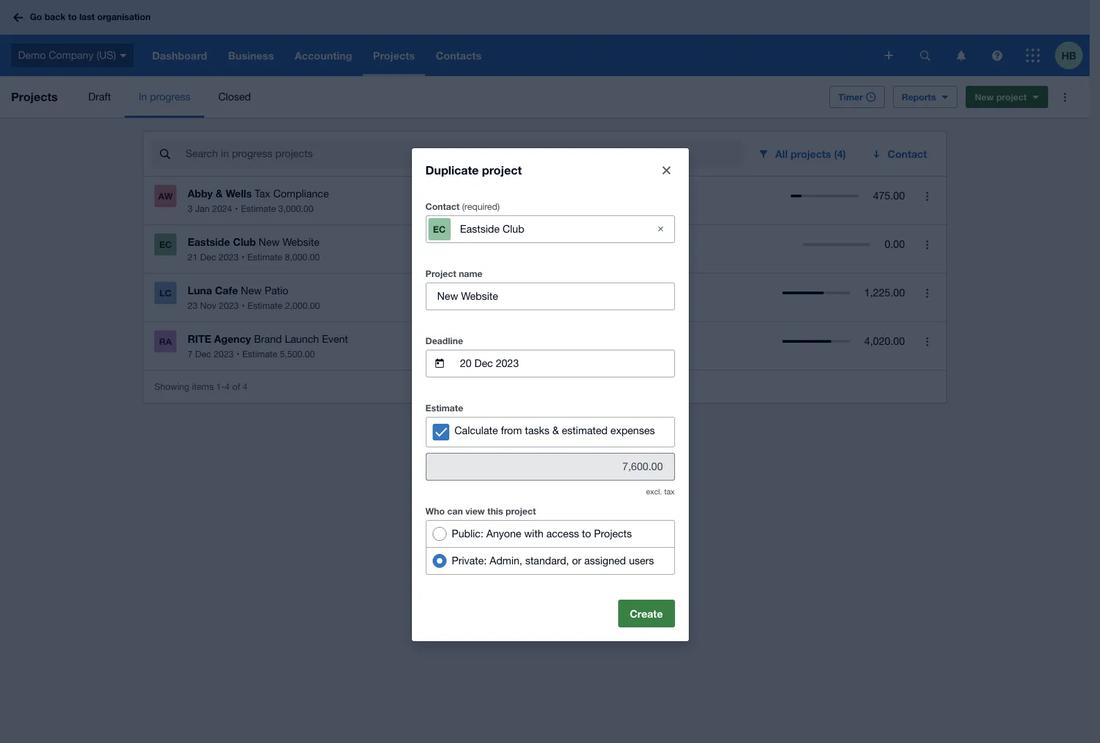 Task type: locate. For each thing, give the bounding box(es) containing it.
(required)
[[462, 201, 500, 212]]

1 vertical spatial dec
[[195, 349, 211, 360]]

• right 2024 in the left top of the page
[[235, 204, 238, 214]]

contact
[[888, 148, 928, 160], [426, 201, 460, 212]]

from
[[501, 424, 522, 436]]

projects up assigned
[[594, 527, 632, 539]]

contact for contact
[[888, 148, 928, 160]]

new right club
[[259, 236, 280, 248]]

who can view this project
[[426, 505, 536, 516]]

clear image
[[647, 215, 675, 243]]

new for eastside club
[[259, 236, 280, 248]]

2023 down cafe
[[219, 301, 239, 311]]

svg image
[[13, 13, 23, 22], [920, 50, 931, 61], [957, 50, 966, 61], [992, 50, 1003, 61]]

contact inside popup button
[[888, 148, 928, 160]]

1 horizontal spatial ec
[[433, 223, 446, 234]]

to inside group
[[582, 527, 592, 539]]

go
[[30, 11, 42, 22]]

1 vertical spatial to
[[582, 527, 592, 539]]

project name
[[426, 268, 483, 279]]

calculate
[[455, 424, 498, 436]]

& up 2024 in the left top of the page
[[216, 187, 223, 200]]

group inside duplicate project dialog
[[426, 520, 675, 575]]

0 vertical spatial ec
[[433, 223, 446, 234]]

event
[[322, 333, 348, 345]]

1 horizontal spatial contact
[[888, 148, 928, 160]]

abby & wells tax compliance 3 jan 2024 • estimate 3,000.00
[[188, 187, 329, 214]]

0 vertical spatial new
[[975, 91, 994, 103]]

luna cafe new patio 23 nov 2023 • estimate 2,000.00
[[188, 284, 320, 311]]

0 vertical spatial contact
[[888, 148, 928, 160]]

7
[[188, 349, 193, 360]]

2 vertical spatial 2023
[[214, 349, 234, 360]]

0 horizontal spatial contact
[[426, 201, 460, 212]]

jan
[[195, 204, 210, 214]]

0 vertical spatial projects
[[11, 89, 58, 104]]

to left last
[[68, 11, 77, 22]]

website
[[283, 236, 320, 248]]

projects inside duplicate project dialog
[[594, 527, 632, 539]]

company
[[49, 49, 94, 61]]

2023
[[219, 252, 239, 263], [219, 301, 239, 311], [214, 349, 234, 360]]

estimate up calculate
[[426, 402, 464, 413]]

to right "access"
[[582, 527, 592, 539]]

to
[[68, 11, 77, 22], [582, 527, 592, 539]]

0 vertical spatial to
[[68, 11, 77, 22]]

1 horizontal spatial &
[[553, 424, 559, 436]]

group
[[426, 520, 675, 575]]

new project
[[975, 91, 1027, 103]]

•
[[235, 204, 238, 214], [242, 252, 245, 263], [242, 301, 245, 311], [237, 349, 240, 360]]

contact up 475.00 on the right top
[[888, 148, 928, 160]]

estimate down brand
[[242, 349, 278, 360]]

• down club
[[242, 252, 245, 263]]

475.00
[[874, 190, 905, 202]]

contact button
[[863, 140, 939, 168]]

estimate inside luna cafe new patio 23 nov 2023 • estimate 2,000.00
[[248, 301, 283, 311]]

public:
[[452, 527, 484, 539]]

hb banner
[[0, 0, 1090, 76]]

2024
[[212, 204, 232, 214]]

• inside abby & wells tax compliance 3 jan 2024 • estimate 3,000.00
[[235, 204, 238, 214]]

back
[[45, 11, 66, 22]]

2023 inside luna cafe new patio 23 nov 2023 • estimate 2,000.00
[[219, 301, 239, 311]]

2 vertical spatial new
[[241, 285, 262, 296]]

4 left of
[[225, 381, 230, 392]]

ra
[[159, 336, 172, 347]]

contact inside duplicate project dialog
[[426, 201, 460, 212]]

1 vertical spatial &
[[553, 424, 559, 436]]

showing items 1-4 of 4
[[154, 381, 248, 392]]

standard,
[[526, 555, 569, 566]]

0 vertical spatial project
[[997, 91, 1027, 103]]

draft link
[[74, 76, 125, 118]]

new right cafe
[[241, 285, 262, 296]]

1 horizontal spatial projects
[[594, 527, 632, 539]]

timer button
[[830, 86, 885, 108]]

svg image left 'hb'
[[1027, 48, 1040, 62]]

or
[[572, 555, 582, 566]]

this
[[488, 505, 503, 516]]

hb button
[[1056, 35, 1090, 76]]

• inside the eastside club new website 21 dec 2023 • estimate 8,000.00
[[242, 252, 245, 263]]

dec right 7
[[195, 349, 211, 360]]

1 vertical spatial new
[[259, 236, 280, 248]]

estimate
[[241, 204, 276, 214], [247, 252, 283, 263], [248, 301, 283, 311], [242, 349, 278, 360], [426, 402, 464, 413]]

in
[[139, 91, 147, 103]]

2 vertical spatial project
[[506, 505, 536, 516]]

new for luna cafe
[[241, 285, 262, 296]]

duplicate
[[426, 162, 479, 177]]

1 horizontal spatial to
[[582, 527, 592, 539]]

• inside rite agency brand launch event 7 dec 2023 • estimate 5,500.00
[[237, 349, 240, 360]]

0 vertical spatial 2023
[[219, 252, 239, 263]]

aw
[[158, 190, 173, 202]]

estimate down tax at the left of the page
[[241, 204, 276, 214]]

svg image up reports popup button at the right top
[[885, 51, 894, 60]]

contact (required)
[[426, 201, 500, 212]]

demo
[[18, 49, 46, 61]]

rite agency brand launch event 7 dec 2023 • estimate 5,500.00
[[188, 333, 348, 360]]

new
[[975, 91, 994, 103], [259, 236, 280, 248], [241, 285, 262, 296]]

0 vertical spatial dec
[[200, 252, 216, 263]]

estimate down club
[[247, 252, 283, 263]]

• down the agency
[[237, 349, 240, 360]]

& inside duplicate project dialog
[[553, 424, 559, 436]]

2 4 from the left
[[243, 381, 248, 392]]

0 horizontal spatial projects
[[11, 89, 58, 104]]

dec
[[200, 252, 216, 263], [195, 349, 211, 360]]

estimate inside the eastside club new website 21 dec 2023 • estimate 8,000.00
[[247, 252, 283, 263]]

navigation inside the hb banner
[[142, 35, 876, 76]]

project
[[426, 268, 457, 279]]

dec right 21
[[200, 252, 216, 263]]

eastside
[[188, 236, 230, 248]]

2023 down the agency
[[214, 349, 234, 360]]

new right reports popup button at the right top
[[975, 91, 994, 103]]

4 right of
[[243, 381, 248, 392]]

navigation
[[142, 35, 876, 76]]

projects
[[11, 89, 58, 104], [594, 527, 632, 539]]

4
[[225, 381, 230, 392], [243, 381, 248, 392]]

go back to last organisation
[[30, 11, 151, 22]]

create
[[630, 607, 663, 620]]

2023 for club
[[219, 252, 239, 263]]

0 horizontal spatial &
[[216, 187, 223, 200]]

project inside "popup button"
[[997, 91, 1027, 103]]

& right tasks
[[553, 424, 559, 436]]

0 horizontal spatial svg image
[[120, 54, 127, 57]]

projects down demo
[[11, 89, 58, 104]]

1 vertical spatial contact
[[426, 201, 460, 212]]

new inside luna cafe new patio 23 nov 2023 • estimate 2,000.00
[[241, 285, 262, 296]]

3,000.00
[[279, 204, 314, 214]]

expenses
[[611, 424, 655, 436]]

contact for contact (required)
[[426, 201, 460, 212]]

eastside club new website 21 dec 2023 • estimate 8,000.00
[[188, 236, 320, 263]]

estimate inside duplicate project dialog
[[426, 402, 464, 413]]

0 horizontal spatial ec
[[159, 239, 172, 250]]

svg image right (us)
[[120, 54, 127, 57]]

ec down contact (required)
[[433, 223, 446, 234]]

group containing public: anyone with access to projects
[[426, 520, 675, 575]]

2 horizontal spatial svg image
[[1027, 48, 1040, 62]]

svg image
[[1027, 48, 1040, 62], [885, 51, 894, 60], [120, 54, 127, 57]]

2023 for cafe
[[219, 301, 239, 311]]

new inside the eastside club new website 21 dec 2023 • estimate 8,000.00
[[259, 236, 280, 248]]

ec left eastside on the top left of the page
[[159, 239, 172, 250]]

compliance
[[273, 188, 329, 200]]

contact down duplicate
[[426, 201, 460, 212]]

1 vertical spatial projects
[[594, 527, 632, 539]]

project
[[997, 91, 1027, 103], [482, 162, 522, 177], [506, 505, 536, 516]]

ec
[[433, 223, 446, 234], [159, 239, 172, 250]]

all projects (4)
[[776, 148, 847, 160]]

0 vertical spatial &
[[216, 187, 223, 200]]

1 vertical spatial 2023
[[219, 301, 239, 311]]

• up the agency
[[242, 301, 245, 311]]

2023 inside the eastside club new website 21 dec 2023 • estimate 8,000.00
[[219, 252, 239, 263]]

e.g. 10,000.00 field
[[426, 453, 674, 480]]

&
[[216, 187, 223, 200], [553, 424, 559, 436]]

tax
[[255, 188, 271, 200]]

Search in progress projects search field
[[184, 141, 744, 167]]

0.00
[[885, 238, 905, 250]]

go back to last organisation link
[[8, 5, 159, 30]]

1 horizontal spatial 4
[[243, 381, 248, 392]]

excl.
[[647, 487, 662, 496]]

0 horizontal spatial 4
[[225, 381, 230, 392]]

to inside the hb banner
[[68, 11, 77, 22]]

estimate down patio
[[248, 301, 283, 311]]

1 horizontal spatial svg image
[[885, 51, 894, 60]]

1 vertical spatial ec
[[159, 239, 172, 250]]

2023 down club
[[219, 252, 239, 263]]

1 vertical spatial project
[[482, 162, 522, 177]]

can
[[448, 505, 463, 516]]

4,020.00
[[865, 335, 905, 347]]

0 horizontal spatial to
[[68, 11, 77, 22]]



Task type: describe. For each thing, give the bounding box(es) containing it.
in progress
[[139, 91, 191, 103]]

agency
[[214, 333, 251, 345]]

tax
[[665, 487, 675, 496]]

21
[[188, 252, 198, 263]]

last
[[79, 11, 95, 22]]

wells
[[226, 187, 252, 200]]

• inside luna cafe new patio 23 nov 2023 • estimate 2,000.00
[[242, 301, 245, 311]]

new project button
[[966, 86, 1049, 108]]

deadline
[[426, 335, 463, 346]]

draft
[[88, 91, 111, 103]]

project for duplicate project
[[482, 162, 522, 177]]

2023 inside rite agency brand launch event 7 dec 2023 • estimate 5,500.00
[[214, 349, 234, 360]]

close button
[[653, 156, 681, 184]]

of
[[232, 381, 240, 392]]

timer
[[839, 91, 863, 103]]

assigned
[[585, 555, 626, 566]]

5,500.00
[[280, 349, 315, 360]]

2,000.00
[[285, 301, 320, 311]]

users
[[629, 555, 654, 566]]

launch
[[285, 333, 319, 345]]

estimate inside rite agency brand launch event 7 dec 2023 • estimate 5,500.00
[[242, 349, 278, 360]]

tasks
[[525, 424, 550, 436]]

duplicate project
[[426, 162, 522, 177]]

club
[[233, 236, 256, 248]]

duplicate project dialog
[[412, 148, 689, 641]]

reports
[[902, 91, 936, 103]]

abby
[[188, 187, 213, 200]]

calculate from tasks & estimated expenses
[[455, 424, 655, 436]]

ec inside dialog
[[433, 223, 446, 234]]

close image
[[663, 166, 671, 174]]

create button
[[618, 600, 675, 627]]

estimated
[[562, 424, 608, 436]]

private:
[[452, 555, 487, 566]]

Project name field
[[426, 283, 674, 309]]

svg image inside go back to last organisation link
[[13, 13, 23, 22]]

patio
[[265, 285, 289, 296]]

svg image inside demo company (us) popup button
[[120, 54, 127, 57]]

8,000.00
[[285, 252, 320, 263]]

1-
[[216, 381, 225, 392]]

access
[[547, 527, 579, 539]]

brand
[[254, 333, 282, 345]]

23
[[188, 301, 198, 311]]

cafe
[[215, 284, 238, 296]]

estimate inside abby & wells tax compliance 3 jan 2024 • estimate 3,000.00
[[241, 204, 276, 214]]

demo company (us)
[[18, 49, 116, 61]]

closed
[[218, 91, 251, 103]]

demo company (us) button
[[0, 35, 142, 76]]

new inside "popup button"
[[975, 91, 994, 103]]

1,225.00
[[865, 287, 905, 299]]

in progress link
[[125, 76, 204, 118]]

all
[[776, 148, 788, 160]]

private: admin, standard, or assigned users
[[452, 555, 654, 566]]

& inside abby & wells tax compliance 3 jan 2024 • estimate 3,000.00
[[216, 187, 223, 200]]

(4)
[[835, 148, 847, 160]]

progress
[[150, 91, 191, 103]]

Deadline field
[[459, 350, 674, 376]]

name
[[459, 268, 483, 279]]

rite
[[188, 333, 211, 345]]

lc
[[160, 287, 172, 299]]

dec inside the eastside club new website 21 dec 2023 • estimate 8,000.00
[[200, 252, 216, 263]]

project for new project
[[997, 91, 1027, 103]]

all projects (4) button
[[749, 140, 858, 168]]

with
[[525, 527, 544, 539]]

projects
[[791, 148, 832, 160]]

who
[[426, 505, 445, 516]]

public: anyone with access to projects
[[452, 527, 632, 539]]

showing
[[154, 381, 189, 392]]

3
[[188, 204, 193, 214]]

Find or create a contact field
[[459, 216, 642, 242]]

excl. tax
[[647, 487, 675, 496]]

luna
[[188, 284, 212, 296]]

view
[[466, 505, 485, 516]]

closed link
[[204, 76, 265, 118]]

(us)
[[97, 49, 116, 61]]

reports button
[[893, 86, 958, 108]]

nov
[[200, 301, 216, 311]]

1 4 from the left
[[225, 381, 230, 392]]

hb
[[1062, 49, 1077, 61]]

dec inside rite agency brand launch event 7 dec 2023 • estimate 5,500.00
[[195, 349, 211, 360]]

anyone
[[487, 527, 522, 539]]



Task type: vqa. For each thing, say whether or not it's contained in the screenshot.
Calculate
yes



